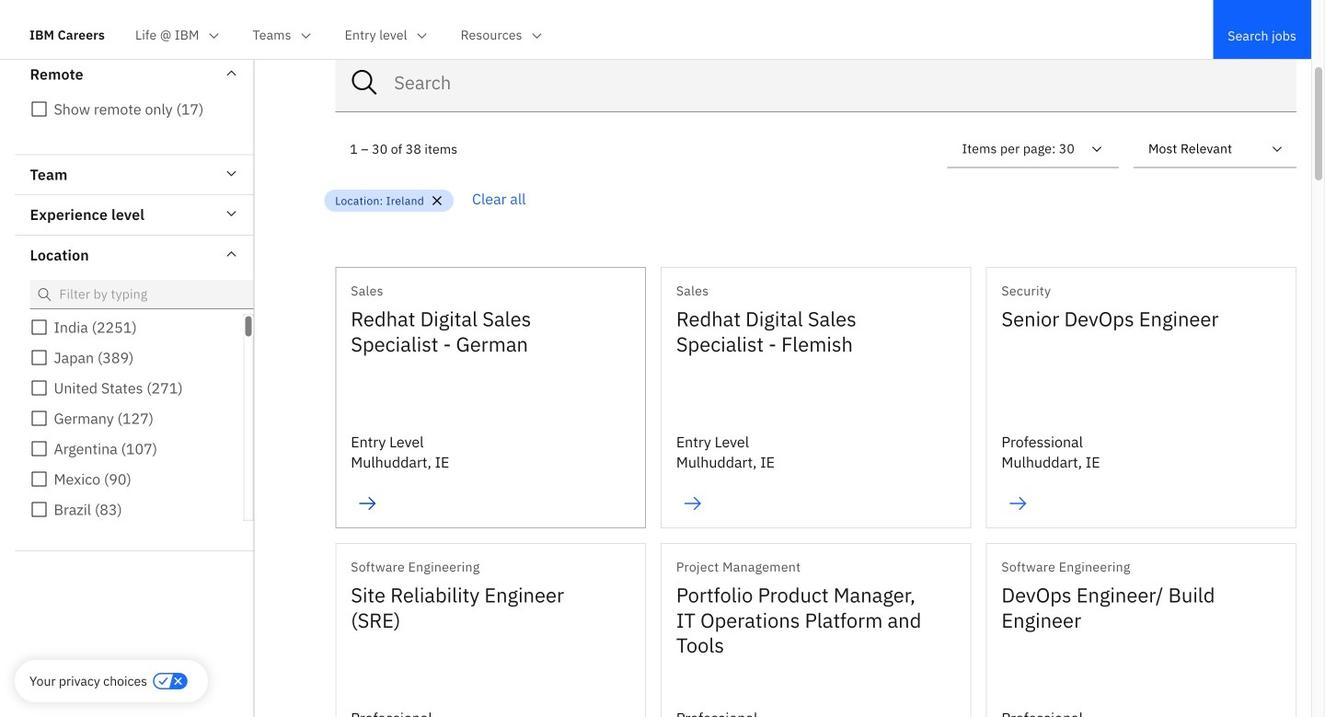 Task type: describe. For each thing, give the bounding box(es) containing it.
your privacy choices element
[[29, 671, 147, 691]]



Task type: vqa. For each thing, say whether or not it's contained in the screenshot.
the Let's talk element
no



